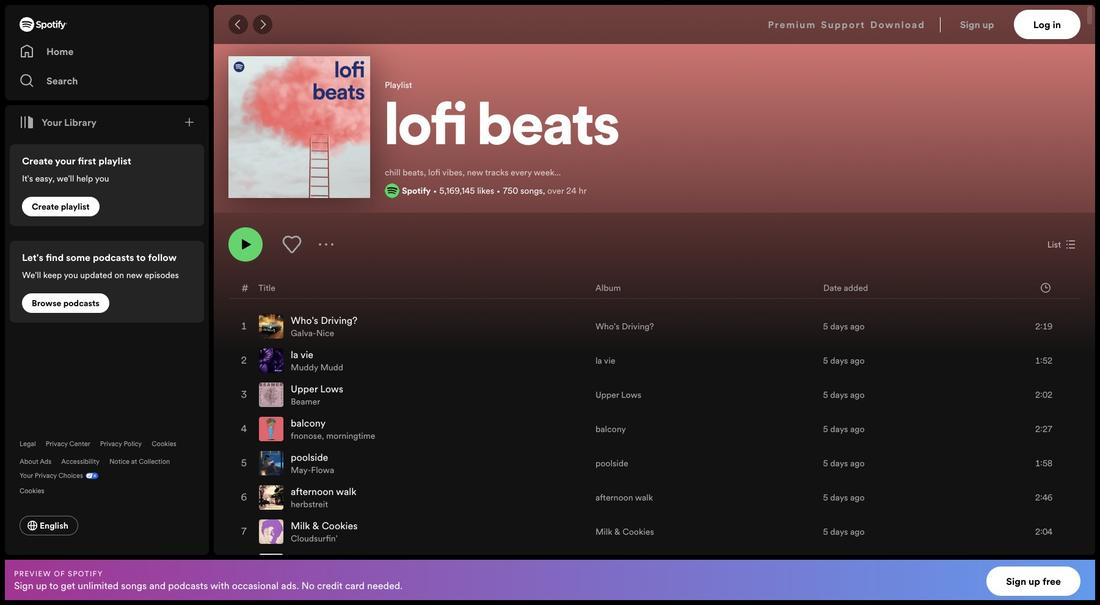 Task type: describe. For each thing, give the bounding box(es) containing it.
may-flowa link
[[291, 464, 334, 476]]

podcasts inside preview of spotify sign up to get unlimited songs and podcasts with occasional ads. no credit card needed.
[[168, 579, 208, 592]]

walk for afternoon walk
[[636, 491, 654, 504]]

1 horizontal spatial milk & cookies link
[[596, 526, 655, 538]]

date
[[824, 281, 842, 294]]

driving? for who's driving?
[[622, 320, 654, 333]]

0 horizontal spatial la vie link
[[291, 348, 314, 361]]

tracks
[[485, 166, 509, 178]]

milk & cookies cell
[[259, 515, 586, 548]]

la for la vie muddy mudd
[[291, 348, 298, 361]]

balcony link inside cell
[[291, 416, 326, 430]]

driving? for who's driving? galva-nice
[[321, 314, 358, 327]]

5,169,145 likes
[[440, 185, 495, 197]]

premium
[[768, 18, 817, 31]]

preview
[[14, 568, 51, 579]]

on
[[114, 269, 124, 281]]

episodes
[[145, 269, 179, 281]]

to inside let's find some podcasts to follow we'll keep you updated on new episodes
[[136, 251, 146, 264]]

fnonose link
[[291, 430, 322, 442]]

you for first
[[95, 172, 109, 185]]

week...
[[534, 166, 561, 178]]

24
[[567, 185, 577, 197]]

privacy down ads
[[35, 471, 57, 480]]

free
[[1043, 575, 1062, 588]]

spotify inside preview of spotify sign up to get unlimited songs and podcasts with occasional ads. no credit card needed.
[[68, 568, 103, 579]]

days for balcony
[[831, 423, 849, 435]]

5 days ago for who's driving?
[[824, 320, 865, 333]]

herbstreit link
[[291, 498, 328, 510]]

beamer
[[291, 395, 320, 408]]

list
[[1048, 238, 1062, 251]]

5 days ago for la vie
[[824, 355, 865, 367]]

accessibility link
[[61, 457, 100, 466]]

cookies up "collection"
[[152, 439, 177, 449]]

credit
[[317, 579, 343, 592]]

1 vertical spatial spotify image
[[385, 183, 400, 198]]

afternoon walk
[[596, 491, 654, 504]]

1:58
[[1036, 457, 1053, 469]]

privacy center link
[[46, 439, 90, 449]]

1 horizontal spatial poolside link
[[596, 457, 629, 469]]

ads
[[40, 457, 52, 466]]

support
[[822, 18, 866, 31]]

milk for milk & cookies cloudsurfin'
[[291, 519, 310, 532]]

notice at collection link
[[109, 457, 170, 466]]

who's driving? galva-nice
[[291, 314, 358, 339]]

, for 750
[[543, 185, 546, 197]]

ago for la vie
[[851, 355, 865, 367]]

5 for who's driving?
[[824, 320, 829, 333]]

# column header
[[242, 277, 249, 298]]

and
[[149, 579, 166, 592]]

podcasts inside let's find some podcasts to follow we'll keep you updated on new episodes
[[93, 251, 134, 264]]

balcony cell
[[259, 413, 586, 446]]

it's
[[22, 172, 33, 185]]

galva-nice link
[[291, 327, 334, 339]]

home
[[46, 45, 74, 58]]

easy,
[[35, 172, 55, 185]]

preview of spotify sign up to get unlimited songs and podcasts with occasional ads. no credit card needed.
[[14, 568, 403, 592]]

4 cell from the left
[[997, 550, 1070, 583]]

choices
[[58, 471, 83, 480]]

ago for who's driving?
[[851, 320, 865, 333]]

beats,
[[403, 166, 426, 178]]

sign for sign up
[[961, 18, 981, 31]]

poolside may-flowa
[[291, 450, 334, 476]]

playlist
[[385, 79, 412, 91]]

create playlist button
[[22, 197, 99, 216]]

let's
[[22, 251, 43, 264]]

2:46
[[1036, 491, 1053, 504]]

duration element
[[1042, 283, 1051, 292]]

afternoon walk link inside cell
[[291, 485, 357, 498]]

750
[[503, 185, 519, 197]]

sign up free
[[1007, 575, 1062, 588]]

with
[[210, 579, 230, 592]]

5 for upper lows
[[824, 389, 829, 401]]

card
[[345, 579, 365, 592]]

sign inside preview of spotify sign up to get unlimited songs and podcasts with occasional ads. no credit card needed.
[[14, 579, 33, 592]]

sign up
[[961, 18, 995, 31]]

sign up free button
[[987, 567, 1081, 596]]

& for milk & cookies cloudsurfin'
[[313, 519, 319, 532]]

upper lows link inside cell
[[291, 382, 344, 395]]

cloudsurfin' link
[[291, 532, 338, 545]]

notice at collection
[[109, 457, 170, 466]]

cloudsurfin'
[[291, 532, 338, 545]]

english button
[[20, 516, 78, 535]]

muddy
[[291, 361, 318, 373]]

2:02
[[1036, 389, 1053, 401]]

some
[[66, 251, 91, 264]]

sign for sign up free
[[1007, 575, 1027, 588]]

milk for milk & cookies
[[596, 526, 613, 538]]

750 songs , over 24 hr
[[503, 185, 587, 197]]

ago for afternoon walk
[[851, 491, 865, 504]]

5 for afternoon walk
[[824, 491, 829, 504]]

podcasts inside "link"
[[63, 297, 100, 309]]

chill beats, lofi vibes, new tracks every week...
[[385, 166, 561, 178]]

songs inside preview of spotify sign up to get unlimited songs and podcasts with occasional ads. no credit card needed.
[[121, 579, 147, 592]]

browse podcasts link
[[22, 293, 109, 313]]

your privacy choices button
[[20, 471, 83, 480]]

poolside for poolside may-flowa
[[291, 450, 328, 464]]

1:52
[[1036, 355, 1053, 367]]

ago for upper lows
[[851, 389, 865, 401]]

california consumer privacy act (ccpa) opt-out icon image
[[83, 471, 98, 483]]

#
[[242, 281, 249, 294]]

5 days ago for milk & cookies
[[824, 526, 865, 538]]

unlimited
[[78, 579, 119, 592]]

who's driving?
[[596, 320, 654, 333]]

0 vertical spatial cookies link
[[152, 439, 177, 449]]

ago for balcony
[[851, 423, 865, 435]]

ago for milk & cookies
[[851, 526, 865, 538]]

days for poolside
[[831, 457, 849, 469]]

album
[[596, 281, 621, 294]]

search link
[[20, 68, 194, 93]]

milk & cookies
[[596, 526, 655, 538]]

create playlist
[[32, 200, 90, 213]]

chill
[[385, 166, 401, 178]]

collection
[[139, 457, 170, 466]]

1 horizontal spatial spotify
[[402, 185, 431, 197]]

1 horizontal spatial afternoon walk link
[[596, 491, 654, 504]]

no
[[302, 579, 315, 592]]

you for some
[[64, 269, 78, 281]]

morningtime link
[[326, 430, 376, 442]]

days for who's driving?
[[831, 320, 849, 333]]

fnonose
[[291, 430, 322, 442]]

cookies down your privacy choices
[[20, 487, 44, 496]]

keep
[[43, 269, 62, 281]]

milk & cookies cloudsurfin'
[[291, 519, 358, 545]]

your
[[55, 154, 75, 167]]

who's driving? cell
[[259, 310, 586, 343]]

legal link
[[20, 439, 36, 449]]

vie for la vie
[[604, 355, 616, 367]]

upper lows beamer
[[291, 382, 344, 408]]

privacy for privacy policy
[[100, 439, 122, 449]]

browse podcasts
[[32, 297, 100, 309]]

hr
[[579, 185, 587, 197]]

List button
[[1043, 235, 1081, 254]]

0 horizontal spatial who's driving? link
[[291, 314, 358, 327]]

find
[[46, 251, 64, 264]]

accessibility
[[61, 457, 100, 466]]

log in
[[1034, 18, 1062, 31]]

legal
[[20, 439, 36, 449]]

5 days ago for afternoon walk
[[824, 491, 865, 504]]

days for afternoon walk
[[831, 491, 849, 504]]

1 horizontal spatial new
[[467, 166, 484, 178]]

3 cell from the left
[[824, 550, 987, 583]]

we'll
[[22, 269, 41, 281]]

let's find some podcasts to follow we'll keep you updated on new episodes
[[22, 251, 179, 281]]

flowa
[[311, 464, 334, 476]]

added
[[844, 281, 869, 294]]



Task type: locate. For each thing, give the bounding box(es) containing it.
nice
[[316, 327, 334, 339]]

ago
[[851, 320, 865, 333], [851, 355, 865, 367], [851, 389, 865, 401], [851, 423, 865, 435], [851, 457, 865, 469], [851, 491, 865, 504], [851, 526, 865, 538]]

about ads
[[20, 457, 52, 466]]

afternoon up milk & cookies
[[596, 491, 634, 504]]

0 horizontal spatial spotify
[[68, 568, 103, 579]]

1 horizontal spatial la vie link
[[596, 355, 616, 367]]

la vie link
[[291, 348, 314, 361], [596, 355, 616, 367]]

you right keep
[[64, 269, 78, 281]]

spotify image up the home
[[20, 17, 67, 32]]

to left follow
[[136, 251, 146, 264]]

lofi beats grid
[[215, 276, 1095, 605]]

milk inside milk & cookies cloudsurfin'
[[291, 519, 310, 532]]

2:27
[[1036, 423, 1053, 435]]

1 horizontal spatial driving?
[[622, 320, 654, 333]]

7 days from the top
[[831, 526, 849, 538]]

2 horizontal spatial sign
[[1007, 575, 1027, 588]]

vie for la vie muddy mudd
[[301, 348, 314, 361]]

4 5 days ago from the top
[[824, 423, 865, 435]]

1 vertical spatial you
[[64, 269, 78, 281]]

balcony
[[291, 416, 326, 430], [596, 423, 626, 435]]

1 horizontal spatial &
[[615, 526, 621, 538]]

milk
[[291, 519, 310, 532], [596, 526, 613, 538]]

0 horizontal spatial songs
[[121, 579, 147, 592]]

1 horizontal spatial up
[[983, 18, 995, 31]]

songs
[[521, 185, 543, 197], [121, 579, 147, 592]]

milk & cookies link down afternoon walk
[[596, 526, 655, 538]]

1 horizontal spatial afternoon
[[596, 491, 634, 504]]

who's inside who's driving? galva-nice
[[291, 314, 319, 327]]

first
[[78, 154, 96, 167]]

1 vertical spatial to
[[49, 579, 58, 592]]

afternoon
[[291, 485, 334, 498], [596, 491, 634, 504]]

cookies down afternoon walk
[[623, 526, 655, 538]]

, left morningtime link
[[322, 430, 324, 442]]

lofi up beats,
[[385, 101, 467, 159]]

1 horizontal spatial who's
[[596, 320, 620, 333]]

your inside "button"
[[42, 116, 62, 129]]

create up easy,
[[22, 154, 53, 167]]

likes
[[477, 185, 495, 197]]

cookies link down your privacy choices
[[20, 483, 54, 496]]

0 horizontal spatial milk
[[291, 519, 310, 532]]

driving?
[[321, 314, 358, 327], [622, 320, 654, 333]]

may-
[[291, 464, 311, 476]]

poolside inside poolside may-flowa
[[291, 450, 328, 464]]

1 horizontal spatial you
[[95, 172, 109, 185]]

morningtime
[[326, 430, 376, 442]]

spotify right of
[[68, 568, 103, 579]]

5 days ago for poolside
[[824, 457, 865, 469]]

poolside up afternoon walk
[[596, 457, 629, 469]]

la vie link up upper lows
[[596, 355, 616, 367]]

1 horizontal spatial la
[[596, 355, 603, 367]]

cookies link
[[152, 439, 177, 449], [20, 483, 54, 496]]

your left the library
[[42, 116, 62, 129]]

over
[[548, 185, 565, 197]]

0 vertical spatial ,
[[543, 185, 546, 197]]

milk down herbstreit link
[[291, 519, 310, 532]]

7 5 days ago from the top
[[824, 526, 865, 538]]

lofi beats image
[[229, 56, 370, 198]]

la
[[291, 348, 298, 361], [596, 355, 603, 367]]

cookies link up "collection"
[[152, 439, 177, 449]]

new
[[467, 166, 484, 178], [126, 269, 143, 281]]

privacy policy
[[100, 439, 142, 449]]

lows for upper lows beamer
[[320, 382, 344, 395]]

2 horizontal spatial up
[[1029, 575, 1041, 588]]

6 5 days ago from the top
[[824, 491, 865, 504]]

muddy mudd link
[[291, 361, 344, 373]]

privacy up ads
[[46, 439, 68, 449]]

driving? inside who's driving? galva-nice
[[321, 314, 358, 327]]

2 ago from the top
[[851, 355, 865, 367]]

up left log
[[983, 18, 995, 31]]

podcasts down updated
[[63, 297, 100, 309]]

1 horizontal spatial songs
[[521, 185, 543, 197]]

go back image
[[233, 20, 243, 29]]

0 horizontal spatial to
[[49, 579, 58, 592]]

podcasts
[[93, 251, 134, 264], [63, 297, 100, 309], [168, 579, 208, 592]]

1 vertical spatial playlist
[[61, 200, 90, 213]]

upper lows link down muddy mudd link
[[291, 382, 344, 395]]

0 vertical spatial to
[[136, 251, 146, 264]]

to
[[136, 251, 146, 264], [49, 579, 58, 592]]

2 5 from the top
[[824, 355, 829, 367]]

privacy
[[46, 439, 68, 449], [100, 439, 122, 449], [35, 471, 57, 480]]

duration image
[[1042, 283, 1051, 292]]

up left 'free'
[[1029, 575, 1041, 588]]

3 5 from the top
[[824, 389, 829, 401]]

0 horizontal spatial your
[[20, 471, 33, 480]]

poolside down the fnonose
[[291, 450, 328, 464]]

5,169,145
[[440, 185, 475, 197]]

who's for who's driving? galva-nice
[[291, 314, 319, 327]]

lofi left the vibes,
[[428, 166, 441, 178]]

0 horizontal spatial walk
[[336, 485, 357, 498]]

days for upper lows
[[831, 389, 849, 401]]

1 horizontal spatial ,
[[543, 185, 546, 197]]

& down afternoon walk
[[615, 526, 621, 538]]

spotify image inside main 'element'
[[20, 17, 67, 32]]

1 horizontal spatial balcony
[[596, 423, 626, 435]]

5 5 days ago from the top
[[824, 457, 865, 469]]

create inside button
[[32, 200, 59, 213]]

upper lows link down la vie
[[596, 389, 642, 401]]

2:04
[[1036, 526, 1053, 538]]

sign inside sign up free button
[[1007, 575, 1027, 588]]

1 horizontal spatial milk
[[596, 526, 613, 538]]

playlist inside button
[[61, 200, 90, 213]]

0 vertical spatial playlist
[[98, 154, 131, 167]]

0 horizontal spatial la
[[291, 348, 298, 361]]

0 horizontal spatial &
[[313, 519, 319, 532]]

1 vertical spatial cookies link
[[20, 483, 54, 496]]

4 5 from the top
[[824, 423, 829, 435]]

podcasts right and
[[168, 579, 208, 592]]

6 days from the top
[[831, 491, 849, 504]]

1 vertical spatial spotify
[[68, 568, 103, 579]]

4 ago from the top
[[851, 423, 865, 435]]

1 ago from the top
[[851, 320, 865, 333]]

your library
[[42, 116, 97, 129]]

cookies
[[152, 439, 177, 449], [20, 487, 44, 496], [322, 519, 358, 532], [623, 526, 655, 538]]

1 horizontal spatial to
[[136, 251, 146, 264]]

2 vertical spatial podcasts
[[168, 579, 208, 592]]

, left over
[[543, 185, 546, 197]]

2:19 cell
[[997, 310, 1070, 343]]

balcony for balcony
[[596, 423, 626, 435]]

who's up la vie muddy mudd
[[291, 314, 319, 327]]

get
[[61, 579, 75, 592]]

0 horizontal spatial driving?
[[321, 314, 358, 327]]

upper down muddy
[[291, 382, 318, 395]]

lows inside upper lows beamer
[[320, 382, 344, 395]]

spotify image down chill
[[385, 183, 400, 198]]

3 5 days ago from the top
[[824, 389, 865, 401]]

upper lows cell
[[259, 378, 586, 411]]

privacy up notice
[[100, 439, 122, 449]]

support button
[[822, 10, 866, 39]]

new right on
[[126, 269, 143, 281]]

playlist down help
[[61, 200, 90, 213]]

help
[[76, 172, 93, 185]]

ads.
[[281, 579, 299, 592]]

1 vertical spatial podcasts
[[63, 297, 100, 309]]

1 horizontal spatial poolside
[[596, 457, 629, 469]]

walk for afternoon walk herbstreit
[[336, 485, 357, 498]]

playlist
[[98, 154, 131, 167], [61, 200, 90, 213]]

1 horizontal spatial vie
[[604, 355, 616, 367]]

upper down la vie
[[596, 389, 620, 401]]

1 5 days ago from the top
[[824, 320, 865, 333]]

premium button
[[768, 10, 817, 39]]

herbstreit
[[291, 498, 328, 510]]

up left of
[[36, 579, 47, 592]]

lows for upper lows
[[622, 389, 642, 401]]

galva-
[[291, 327, 316, 339]]

0 horizontal spatial upper lows link
[[291, 382, 344, 395]]

0 vertical spatial you
[[95, 172, 109, 185]]

1 vertical spatial ,
[[322, 430, 324, 442]]

5 days ago for balcony
[[824, 423, 865, 435]]

poolside for poolside
[[596, 457, 629, 469]]

afternoon walk link down "flowa"
[[291, 485, 357, 498]]

afternoon for afternoon walk
[[596, 491, 634, 504]]

1 horizontal spatial cookies link
[[152, 439, 177, 449]]

1 horizontal spatial sign
[[961, 18, 981, 31]]

0 horizontal spatial playlist
[[61, 200, 90, 213]]

0 horizontal spatial balcony link
[[291, 416, 326, 430]]

afternoon walk link up milk & cookies
[[596, 491, 654, 504]]

policy
[[124, 439, 142, 449]]

1 5 from the top
[[824, 320, 829, 333]]

1 horizontal spatial walk
[[636, 491, 654, 504]]

3 ago from the top
[[851, 389, 865, 401]]

you
[[95, 172, 109, 185], [64, 269, 78, 281]]

2 5 days ago from the top
[[824, 355, 865, 367]]

# row
[[229, 277, 1081, 299]]

privacy for privacy center
[[46, 439, 68, 449]]

7 ago from the top
[[851, 526, 865, 538]]

, for balcony
[[322, 430, 324, 442]]

milk & cookies link down herbstreit
[[291, 519, 358, 532]]

1 vertical spatial new
[[126, 269, 143, 281]]

english
[[40, 520, 68, 532]]

1 cell from the left
[[240, 550, 249, 583]]

vie down galva-
[[301, 348, 314, 361]]

,
[[543, 185, 546, 197], [322, 430, 324, 442]]

create for your
[[22, 154, 53, 167]]

your for your library
[[42, 116, 62, 129]]

rain
[[330, 553, 349, 567]]

follow
[[148, 251, 177, 264]]

ago for poolside
[[851, 457, 865, 469]]

notice
[[109, 457, 130, 466]]

la vie link down galva-
[[291, 348, 314, 361]]

to inside preview of spotify sign up to get unlimited songs and podcasts with occasional ads. no credit card needed.
[[49, 579, 58, 592]]

poolside cell
[[259, 447, 586, 480]]

5 days ago for upper lows
[[824, 389, 865, 401]]

days for milk & cookies
[[831, 526, 849, 538]]

you inside create your first playlist it's easy, we'll help you
[[95, 172, 109, 185]]

spotify down beats,
[[402, 185, 431, 197]]

5 for milk & cookies
[[824, 526, 829, 538]]

balcony link down upper lows
[[596, 423, 626, 435]]

every
[[511, 166, 532, 178]]

0 horizontal spatial sign
[[14, 579, 33, 592]]

0 horizontal spatial up
[[36, 579, 47, 592]]

0 vertical spatial new
[[467, 166, 484, 178]]

& inside milk & cookies cloudsurfin'
[[313, 519, 319, 532]]

create your first playlist it's easy, we'll help you
[[22, 154, 131, 185]]

balcony inside balcony fnonose , morningtime
[[291, 416, 326, 430]]

upper inside upper lows beamer
[[291, 382, 318, 395]]

poolside link down the fnonose
[[291, 450, 328, 464]]

title
[[259, 281, 276, 294]]

your down about
[[20, 471, 33, 480]]

la for la vie
[[596, 355, 603, 367]]

5 5 from the top
[[824, 457, 829, 469]]

library
[[64, 116, 97, 129]]

afternoon down the may-flowa link
[[291, 485, 334, 498]]

0 horizontal spatial cookies link
[[20, 483, 54, 496]]

1 horizontal spatial playlist
[[98, 154, 131, 167]]

5 days from the top
[[831, 457, 849, 469]]

0 horizontal spatial spotify image
[[20, 17, 67, 32]]

la inside la vie muddy mudd
[[291, 348, 298, 361]]

driving? right galva-
[[321, 314, 358, 327]]

1 vertical spatial songs
[[121, 579, 147, 592]]

cookies inside milk & cookies cloudsurfin'
[[322, 519, 358, 532]]

create for playlist
[[32, 200, 59, 213]]

driving? down # 'row'
[[622, 320, 654, 333]]

1 horizontal spatial upper lows link
[[596, 389, 642, 401]]

afternoon inside afternoon walk herbstreit
[[291, 485, 334, 498]]

1 horizontal spatial your
[[42, 116, 62, 129]]

0 vertical spatial your
[[42, 116, 62, 129]]

1 horizontal spatial upper
[[596, 389, 620, 401]]

3 days from the top
[[831, 389, 849, 401]]

new up 5,169,145 likes
[[467, 166, 484, 178]]

0 horizontal spatial poolside
[[291, 450, 328, 464]]

upper for upper lows beamer
[[291, 382, 318, 395]]

updated
[[80, 269, 112, 281]]

top bar and user menu element
[[214, 5, 1096, 44]]

2:19
[[1036, 320, 1053, 333]]

podcasts up on
[[93, 251, 134, 264]]

2 cell from the left
[[596, 550, 814, 583]]

balcony for balcony fnonose , morningtime
[[291, 416, 326, 430]]

0 horizontal spatial milk & cookies link
[[291, 519, 358, 532]]

walk right herbstreit link
[[336, 485, 357, 498]]

log
[[1034, 18, 1051, 31]]

poolside link up afternoon walk
[[596, 457, 629, 469]]

summer rain link
[[291, 553, 349, 567]]

1 vertical spatial create
[[32, 200, 59, 213]]

0 horizontal spatial you
[[64, 269, 78, 281]]

0 vertical spatial songs
[[521, 185, 543, 197]]

2 days from the top
[[831, 355, 849, 367]]

0 horizontal spatial ,
[[322, 430, 324, 442]]

milk & cookies link
[[291, 519, 358, 532], [596, 526, 655, 538]]

7 5 from the top
[[824, 526, 829, 538]]

walk up milk & cookies
[[636, 491, 654, 504]]

beats
[[478, 101, 620, 159]]

afternoon walk cell
[[259, 481, 586, 514]]

songs left and
[[121, 579, 147, 592]]

vie inside la vie muddy mudd
[[301, 348, 314, 361]]

0 horizontal spatial afternoon
[[291, 485, 334, 498]]

, inside balcony fnonose , morningtime
[[322, 430, 324, 442]]

walk inside afternoon walk herbstreit
[[336, 485, 357, 498]]

la vie cell
[[259, 344, 586, 377]]

main element
[[5, 5, 209, 555]]

balcony down beamer 'link'
[[291, 416, 326, 430]]

summer rain
[[291, 553, 349, 567]]

afternoon for afternoon walk herbstreit
[[291, 485, 334, 498]]

go forward image
[[258, 20, 268, 29]]

who's for who's driving?
[[596, 320, 620, 333]]

up for sign up free
[[1029, 575, 1041, 588]]

6 ago from the top
[[851, 491, 865, 504]]

1 vertical spatial your
[[20, 471, 33, 480]]

playlist right first
[[98, 154, 131, 167]]

download
[[871, 18, 926, 31]]

up inside top bar and user menu element
[[983, 18, 995, 31]]

0 vertical spatial podcasts
[[93, 251, 134, 264]]

vie up upper lows
[[604, 355, 616, 367]]

0 horizontal spatial balcony
[[291, 416, 326, 430]]

premium support download
[[768, 18, 926, 31]]

la vie
[[596, 355, 616, 367]]

poolside link
[[291, 450, 328, 464], [596, 457, 629, 469]]

your for your privacy choices
[[20, 471, 33, 480]]

upper for upper lows
[[596, 389, 620, 401]]

5 days ago
[[824, 320, 865, 333], [824, 355, 865, 367], [824, 389, 865, 401], [824, 423, 865, 435], [824, 457, 865, 469], [824, 491, 865, 504], [824, 526, 865, 538]]

0 horizontal spatial afternoon walk link
[[291, 485, 357, 498]]

create
[[22, 154, 53, 167], [32, 200, 59, 213]]

0 vertical spatial spotify
[[402, 185, 431, 197]]

1 horizontal spatial balcony link
[[596, 423, 626, 435]]

0 horizontal spatial lows
[[320, 382, 344, 395]]

about ads link
[[20, 457, 52, 466]]

your
[[42, 116, 62, 129], [20, 471, 33, 480]]

milk down afternoon walk
[[596, 526, 613, 538]]

lofi beats
[[385, 101, 620, 159]]

0 horizontal spatial who's
[[291, 314, 319, 327]]

sign inside sign up button
[[961, 18, 981, 31]]

create inside create your first playlist it's easy, we'll help you
[[22, 154, 53, 167]]

0 horizontal spatial vie
[[301, 348, 314, 361]]

who's driving? link up la vie
[[596, 320, 654, 333]]

5 for poolside
[[824, 457, 829, 469]]

1 vertical spatial lofi
[[428, 166, 441, 178]]

1 horizontal spatial lows
[[622, 389, 642, 401]]

who's up la vie
[[596, 320, 620, 333]]

days for la vie
[[831, 355, 849, 367]]

cookies down afternoon walk herbstreit
[[322, 519, 358, 532]]

4 days from the top
[[831, 423, 849, 435]]

5 ago from the top
[[851, 457, 865, 469]]

5 for la vie
[[824, 355, 829, 367]]

6 5 from the top
[[824, 491, 829, 504]]

1 horizontal spatial spotify image
[[385, 183, 400, 198]]

privacy center
[[46, 439, 90, 449]]

0 horizontal spatial upper
[[291, 382, 318, 395]]

0 vertical spatial spotify image
[[20, 17, 67, 32]]

to left get
[[49, 579, 58, 592]]

create down easy,
[[32, 200, 59, 213]]

you right help
[[95, 172, 109, 185]]

you inside let's find some podcasts to follow we'll keep you updated on new episodes
[[64, 269, 78, 281]]

afternoon walk link
[[291, 485, 357, 498], [596, 491, 654, 504]]

up for sign up
[[983, 18, 995, 31]]

la down galva-
[[291, 348, 298, 361]]

balcony down upper lows
[[596, 423, 626, 435]]

in
[[1053, 18, 1062, 31]]

spotify image
[[20, 17, 67, 32], [385, 183, 400, 198]]

la up upper lows
[[596, 355, 603, 367]]

home link
[[20, 39, 194, 64]]

0 vertical spatial lofi
[[385, 101, 467, 159]]

cell
[[240, 550, 249, 583], [596, 550, 814, 583], [824, 550, 987, 583], [997, 550, 1070, 583]]

0 horizontal spatial new
[[126, 269, 143, 281]]

1 days from the top
[[831, 320, 849, 333]]

0 horizontal spatial poolside link
[[291, 450, 328, 464]]

walk
[[336, 485, 357, 498], [636, 491, 654, 504]]

songs down every
[[521, 185, 543, 197]]

& down herbstreit
[[313, 519, 319, 532]]

1 horizontal spatial who's driving? link
[[596, 320, 654, 333]]

new inside let's find some podcasts to follow we'll keep you updated on new episodes
[[126, 269, 143, 281]]

& for milk & cookies
[[615, 526, 621, 538]]

up inside preview of spotify sign up to get unlimited songs and podcasts with occasional ads. no credit card needed.
[[36, 579, 47, 592]]

balcony link down beamer 'link'
[[291, 416, 326, 430]]

5 for balcony
[[824, 423, 829, 435]]

playlist inside create your first playlist it's easy, we'll help you
[[98, 154, 131, 167]]

0 vertical spatial create
[[22, 154, 53, 167]]

center
[[69, 439, 90, 449]]

who's driving? link up la vie muddy mudd
[[291, 314, 358, 327]]



Task type: vqa. For each thing, say whether or not it's contained in the screenshot.


